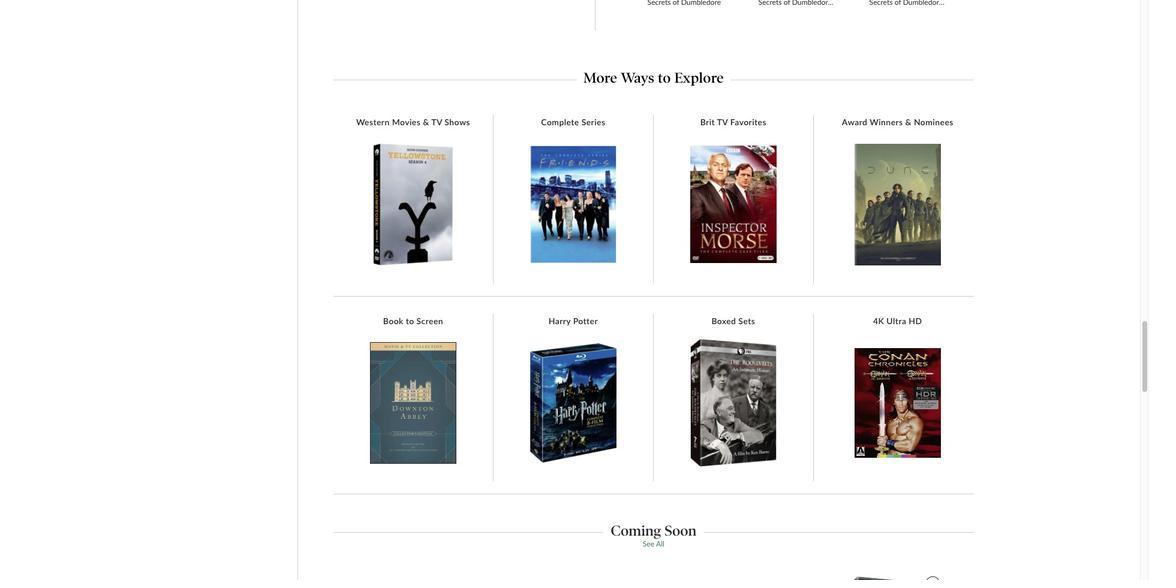 Task type: describe. For each thing, give the bounding box(es) containing it.
coming
[[611, 522, 661, 540]]

award winners & nominees link
[[836, 117, 960, 128]]

award winners & nominees
[[842, 117, 954, 127]]

western movies & tv shows image
[[370, 140, 457, 269]]

hd
[[909, 316, 922, 326]]

all
[[656, 540, 665, 549]]

complete
[[541, 117, 579, 127]]

harry potter link
[[543, 316, 604, 327]]

sets
[[739, 316, 756, 326]]

see all link
[[643, 540, 665, 549]]

4k ultra hd
[[874, 316, 922, 326]]

boxed sets image
[[690, 340, 777, 467]]

winners
[[870, 117, 903, 127]]

boxed sets
[[712, 316, 756, 326]]

see
[[643, 540, 655, 549]]

award winners & nominees image
[[855, 144, 941, 266]]

complete series
[[541, 117, 606, 127]]

western movies & tv shows link
[[350, 117, 476, 128]]

soon
[[665, 522, 697, 540]]

screen
[[417, 316, 443, 326]]

book
[[383, 316, 404, 326]]

4k ultra hd image
[[855, 348, 941, 459]]

ways
[[621, 69, 655, 86]]

harry potter
[[549, 316, 598, 326]]

complete series image
[[530, 146, 617, 263]]

book to screen image
[[370, 343, 457, 464]]

harry
[[549, 316, 571, 326]]

explore
[[675, 69, 724, 86]]

book to screen
[[383, 316, 443, 326]]

favorites
[[731, 117, 767, 127]]

more
[[584, 69, 618, 86]]



Task type: vqa. For each thing, say whether or not it's contained in the screenshot.
Award Winners & Nominees link
yes



Task type: locate. For each thing, give the bounding box(es) containing it.
book to screen link
[[377, 316, 449, 327]]

0 horizontal spatial &
[[423, 117, 429, 127]]

brit tv favorites image
[[690, 146, 777, 263]]

to inside section
[[658, 69, 671, 86]]

1 tv from the left
[[431, 117, 442, 127]]

1 horizontal spatial &
[[906, 117, 912, 127]]

tv right brit
[[717, 117, 728, 127]]

boxed
[[712, 316, 736, 326]]

2 & from the left
[[906, 117, 912, 127]]

coming soon see all
[[611, 522, 697, 549]]

1 & from the left
[[423, 117, 429, 127]]

award
[[842, 117, 868, 127]]

tv left shows at the top
[[431, 117, 442, 127]]

2 tv from the left
[[717, 117, 728, 127]]

1 horizontal spatial to
[[658, 69, 671, 86]]

tv
[[431, 117, 442, 127], [717, 117, 728, 127]]

0 horizontal spatial to
[[406, 316, 414, 326]]

potter
[[573, 316, 598, 326]]

brit
[[701, 117, 715, 127]]

to right book
[[406, 316, 414, 326]]

boxed sets link
[[706, 316, 762, 327]]

movies
[[392, 117, 421, 127]]

nominees
[[914, 117, 954, 127]]

more ways to explore section
[[334, 66, 974, 86]]

series
[[582, 117, 606, 127]]

tv inside western movies & tv shows link
[[431, 117, 442, 127]]

& for nominees
[[906, 117, 912, 127]]

western
[[356, 117, 390, 127]]

0 horizontal spatial tv
[[431, 117, 442, 127]]

complete series link
[[535, 117, 612, 128]]

& right 'winners' on the top right
[[906, 117, 912, 127]]

western movies & tv shows
[[356, 117, 470, 127]]

&
[[423, 117, 429, 127], [906, 117, 912, 127]]

4k ultra hd link
[[868, 316, 928, 327]]

harry potter image
[[530, 344, 617, 463]]

1 horizontal spatial tv
[[717, 117, 728, 127]]

more ways to explore
[[584, 69, 724, 86]]

tv inside brit tv favorites "link"
[[717, 117, 728, 127]]

shows
[[445, 117, 470, 127]]

magnum p.i.: the final season image
[[848, 574, 943, 581]]

to right ways
[[658, 69, 671, 86]]

4k
[[874, 316, 885, 326]]

0 vertical spatial to
[[658, 69, 671, 86]]

& right movies
[[423, 117, 429, 127]]

brit tv favorites
[[701, 117, 767, 127]]

ultra
[[887, 316, 907, 326]]

brit tv favorites link
[[695, 117, 773, 128]]

1 vertical spatial to
[[406, 316, 414, 326]]

& for tv
[[423, 117, 429, 127]]

to
[[658, 69, 671, 86], [406, 316, 414, 326]]



